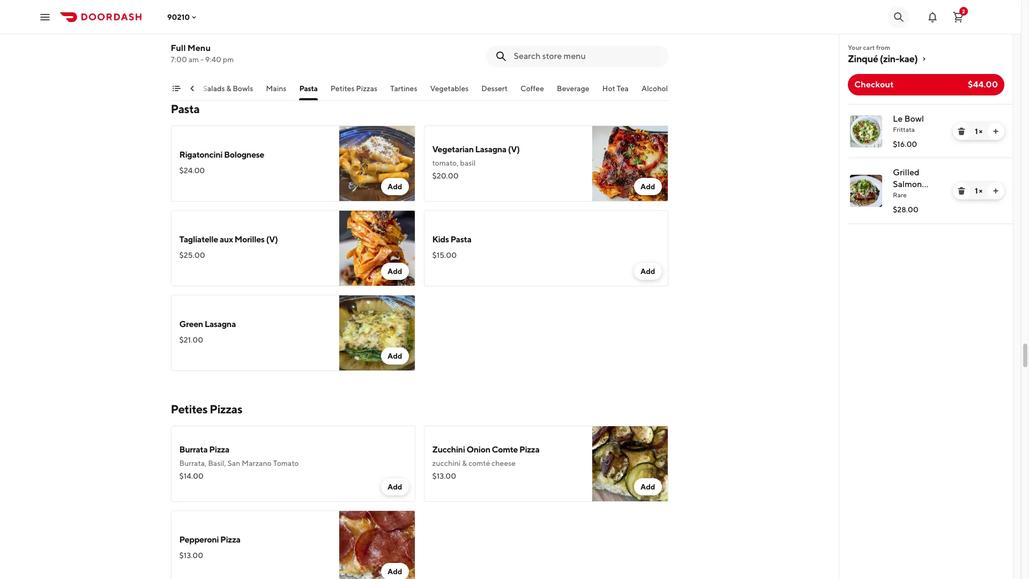 Task type: describe. For each thing, give the bounding box(es) containing it.
tartines
[[390, 84, 417, 93]]

petites inside petites pizzas button
[[331, 84, 355, 93]]

le
[[893, 114, 903, 124]]

coffee
[[521, 84, 544, 93]]

menu
[[188, 43, 211, 53]]

am
[[189, 55, 199, 64]]

onion
[[467, 444, 490, 455]]

(gf)
[[915, 191, 934, 201]]

pm
[[223, 55, 234, 64]]

$14.00
[[179, 472, 204, 480]]

beverage
[[557, 84, 590, 93]]

$13.00 inside zucchini onion comte pizza zucchini & comté cheese $13.00
[[432, 472, 456, 480]]

Item Search search field
[[514, 50, 660, 62]]

frittata
[[893, 125, 915, 133]]

and for vegetables-
[[568, 23, 581, 31]]

add for vegetarian lasagna (v)
[[641, 182, 655, 191]]

from
[[876, 43, 891, 51]]

beverage button
[[557, 83, 590, 100]]

burrata,
[[179, 459, 207, 468]]

add button for green lasagna
[[381, 347, 409, 365]]

quiche lorraine image
[[339, 0, 415, 71]]

hot tea button
[[602, 83, 629, 100]]

pizza for pepperoni pizza
[[220, 535, 241, 545]]

$28.00
[[893, 205, 919, 214]]

plate
[[893, 191, 914, 201]]

add inside the burrata pizza burrata, basil, san marzano tomato $14.00 add
[[388, 483, 402, 491]]

kids pasta
[[432, 234, 472, 244]]

lasagna for green
[[205, 319, 236, 329]]

7:00
[[171, 55, 187, 64]]

your cart from
[[848, 43, 891, 51]]

full
[[171, 43, 186, 53]]

0 horizontal spatial pasta
[[171, 102, 200, 116]]

90210
[[167, 13, 190, 21]]

tomato,
[[432, 159, 459, 167]]

ratatouille quiche (v) image
[[592, 0, 668, 71]]

tagliatelle aux morilles (v)
[[179, 234, 278, 244]]

vegetables-
[[460, 23, 500, 31]]

1 vertical spatial $13.00
[[179, 551, 203, 560]]

lasagna for vegetarian
[[475, 144, 507, 154]]

9:40
[[205, 55, 221, 64]]

add for pepperoni pizza
[[388, 567, 402, 576]]

your
[[848, 43, 862, 51]]

pepperoni
[[179, 535, 219, 545]]

basil,
[[208, 459, 226, 468]]

salads & bowls
[[203, 84, 253, 93]]

dessert
[[482, 84, 508, 93]]

2 button
[[948, 6, 969, 28]]

90210 button
[[167, 13, 198, 21]]

fries
[[262, 28, 276, 36]]

burrata
[[179, 444, 208, 455]]

aux
[[220, 234, 233, 244]]

add button for zucchini onion comte pizza
[[634, 478, 662, 495]]

add button for pepperoni pizza
[[381, 563, 409, 579]]

2 vertical spatial pasta
[[451, 234, 472, 244]]

pizza inside zucchini onion comte pizza zucchini & comté cheese $13.00
[[519, 444, 540, 455]]

quiche
[[179, 13, 207, 24]]

tomato
[[273, 459, 299, 468]]

0 horizontal spatial petites
[[171, 402, 208, 416]]

vegetarian lasagna (v) image
[[592, 125, 668, 202]]

quiche lorraine with mixed lettuces and fries $17.00
[[179, 13, 276, 49]]

zucchini onion comte pizza zucchini & comté cheese $13.00
[[432, 444, 540, 480]]

tea
[[617, 84, 629, 93]]

$20.00
[[432, 172, 459, 180]]

pepperoni pizza
[[179, 535, 241, 545]]

scroll menu navigation left image
[[188, 84, 196, 93]]

1 horizontal spatial petites pizzas
[[331, 84, 378, 93]]

rigatoncini
[[179, 150, 223, 160]]

2
[[962, 8, 966, 14]]

add for green lasagna
[[388, 352, 402, 360]]

hot
[[602, 84, 615, 93]]

list containing le bowl
[[840, 104, 1013, 224]]

with for vegetables-
[[500, 23, 515, 31]]

green
[[179, 319, 203, 329]]

comte
[[492, 444, 518, 455]]

lettuces for vegetables-
[[539, 23, 567, 31]]

zucchini
[[432, 459, 461, 468]]

rigatoncini bolognese
[[179, 150, 264, 160]]

burrata pizza burrata, basil, san marzano tomato $14.00 add
[[179, 444, 402, 491]]

0 horizontal spatial (v)
[[266, 234, 278, 244]]

fries.
[[432, 33, 449, 42]]



Task type: vqa. For each thing, say whether or not it's contained in the screenshot.
1 to the top
yes



Task type: locate. For each thing, give the bounding box(es) containing it.
1 horizontal spatial with
[[500, 23, 515, 31]]

1 vertical spatial remove item from cart image
[[958, 187, 966, 195]]

1 horizontal spatial petites
[[331, 84, 355, 93]]

show menu categories image
[[172, 84, 180, 93]]

0 vertical spatial 1
[[975, 127, 978, 136]]

remove item from cart image for le bowl
[[958, 127, 966, 136]]

zinqué (zin-kae) link
[[848, 53, 1005, 65]]

-
[[200, 55, 204, 64]]

&
[[226, 84, 231, 93], [462, 459, 467, 468]]

0 vertical spatial ×
[[979, 127, 983, 136]]

0 vertical spatial &
[[226, 84, 231, 93]]

2 horizontal spatial pasta
[[451, 234, 472, 244]]

0 vertical spatial petites pizzas
[[331, 84, 378, 93]]

remove item from cart image for grilled salmon plate (gf)
[[958, 187, 966, 195]]

& inside zucchini onion comte pizza zucchini & comté cheese $13.00
[[462, 459, 467, 468]]

zucchini onion comte pizza image
[[592, 426, 668, 502]]

2 remove item from cart image from the top
[[958, 187, 966, 195]]

1 horizontal spatial $13.00
[[432, 472, 456, 480]]

lettuces up item search search field
[[539, 23, 567, 31]]

pizza right comte
[[519, 444, 540, 455]]

0 horizontal spatial &
[[226, 84, 231, 93]]

0 vertical spatial pizzas
[[356, 84, 378, 93]]

notification bell image
[[926, 10, 939, 23]]

add for zucchini onion comte pizza
[[641, 483, 655, 491]]

lorraine
[[209, 13, 240, 24]]

add button for tagliatelle aux morilles (v)
[[381, 263, 409, 280]]

tartines button
[[390, 83, 417, 100]]

mixed right vegetables-
[[517, 23, 537, 31]]

2 1 from the top
[[975, 187, 978, 195]]

0 vertical spatial petites
[[331, 84, 355, 93]]

morilles
[[235, 234, 265, 244]]

1 horizontal spatial pizzas
[[356, 84, 378, 93]]

bowls
[[233, 84, 253, 93]]

pizzas
[[356, 84, 378, 93], [210, 402, 242, 416]]

0 vertical spatial pasta
[[299, 84, 318, 93]]

vegetarian
[[432, 144, 474, 154]]

and left the 'fries' at the left top
[[247, 28, 260, 36]]

0 vertical spatial lasagna
[[475, 144, 507, 154]]

mixed up menu
[[196, 28, 217, 36]]

grilled salmon plate (gf) image
[[850, 175, 882, 207]]

with inside quiche lorraine with mixed lettuces and fries $17.00
[[179, 28, 194, 36]]

mixed inside roasted vegetables-with mixed lettuces and fries.
[[517, 23, 537, 31]]

(zin-
[[880, 53, 900, 64]]

alcohol
[[642, 84, 668, 93]]

pizza for burrata pizza burrata, basil, san marzano tomato $14.00 add
[[209, 444, 229, 455]]

pizzas inside button
[[356, 84, 378, 93]]

mixed for vegetables-
[[517, 23, 537, 31]]

1 left add one to cart image
[[975, 127, 978, 136]]

with
[[500, 23, 515, 31], [179, 28, 194, 36]]

1 vertical spatial pasta
[[171, 102, 200, 116]]

comté
[[469, 459, 490, 468]]

$24.00
[[179, 166, 205, 175]]

0 horizontal spatial lettuces
[[218, 28, 246, 36]]

1 horizontal spatial and
[[568, 23, 581, 31]]

0 horizontal spatial petites pizzas
[[171, 402, 242, 416]]

2 1 × from the top
[[975, 187, 983, 195]]

mixed inside quiche lorraine with mixed lettuces and fries $17.00
[[196, 28, 217, 36]]

and inside quiche lorraine with mixed lettuces and fries $17.00
[[247, 28, 260, 36]]

salmon
[[893, 179, 922, 189]]

salads
[[203, 84, 225, 93]]

add for tagliatelle aux morilles (v)
[[388, 267, 402, 276]]

full menu 7:00 am - 9:40 pm
[[171, 43, 234, 64]]

$17.00
[[179, 41, 202, 49]]

vegetarian lasagna (v) tomato, basil $20.00
[[432, 144, 520, 180]]

pasta down scroll menu navigation left image
[[171, 102, 200, 116]]

pizza up basil,
[[209, 444, 229, 455]]

0 vertical spatial 1 ×
[[975, 127, 983, 136]]

0 horizontal spatial with
[[179, 28, 194, 36]]

1 left add one to cart icon on the right top of page
[[975, 187, 978, 195]]

1 × from the top
[[979, 127, 983, 136]]

petites pizzas
[[331, 84, 378, 93], [171, 402, 242, 416]]

1 horizontal spatial pasta
[[299, 84, 318, 93]]

alcohol button
[[642, 83, 668, 100]]

add for rigatoncini bolognese
[[388, 182, 402, 191]]

1 vertical spatial petites
[[171, 402, 208, 416]]

lettuces inside quiche lorraine with mixed lettuces and fries $17.00
[[218, 28, 246, 36]]

and up item search search field
[[568, 23, 581, 31]]

add button for vegetarian lasagna (v)
[[634, 178, 662, 195]]

1 vertical spatial 1
[[975, 187, 978, 195]]

petites pizzas left tartines at the left top of page
[[331, 84, 378, 93]]

lettuces inside roasted vegetables-with mixed lettuces and fries.
[[539, 23, 567, 31]]

$21.00
[[179, 336, 203, 344]]

× left add one to cart image
[[979, 127, 983, 136]]

1 for grilled salmon plate (gf)
[[975, 187, 978, 195]]

pasta right kids
[[451, 234, 472, 244]]

lasagna right green
[[205, 319, 236, 329]]

san
[[228, 459, 240, 468]]

rare
[[893, 191, 907, 199]]

add
[[388, 182, 402, 191], [641, 182, 655, 191], [388, 267, 402, 276], [641, 267, 655, 276], [388, 352, 402, 360], [388, 483, 402, 491], [641, 483, 655, 491], [388, 567, 402, 576]]

1 horizontal spatial lettuces
[[539, 23, 567, 31]]

remove item from cart image
[[958, 127, 966, 136], [958, 187, 966, 195]]

1 vertical spatial pizzas
[[210, 402, 242, 416]]

0 horizontal spatial mixed
[[196, 28, 217, 36]]

with for lorraine
[[179, 28, 194, 36]]

dessert button
[[482, 83, 508, 100]]

and inside roasted vegetables-with mixed lettuces and fries.
[[568, 23, 581, 31]]

1 horizontal spatial &
[[462, 459, 467, 468]]

roasted
[[432, 23, 458, 31]]

cart
[[863, 43, 875, 51]]

× left add one to cart icon on the right top of page
[[979, 187, 983, 195]]

cheese
[[492, 459, 516, 468]]

0 vertical spatial remove item from cart image
[[958, 127, 966, 136]]

lasagna
[[475, 144, 507, 154], [205, 319, 236, 329]]

× for grilled salmon plate (gf)
[[979, 187, 983, 195]]

bowl
[[905, 114, 924, 124]]

$25.00
[[179, 251, 205, 259]]

1 vertical spatial 1 ×
[[975, 187, 983, 195]]

pizza
[[209, 444, 229, 455], [519, 444, 540, 455], [220, 535, 241, 545]]

list
[[840, 104, 1013, 224]]

0 vertical spatial $13.00
[[432, 472, 456, 480]]

1 vertical spatial &
[[462, 459, 467, 468]]

kids
[[432, 234, 449, 244]]

bolognese
[[224, 150, 264, 160]]

lettuces for lorraine
[[218, 28, 246, 36]]

1 for le bowl
[[975, 127, 978, 136]]

checkout
[[855, 79, 894, 90]]

& inside salads & bowls 'button'
[[226, 84, 231, 93]]

$16.00
[[893, 140, 917, 149]]

2 × from the top
[[979, 187, 983, 195]]

basil
[[460, 159, 476, 167]]

1 remove item from cart image from the top
[[958, 127, 966, 136]]

rigatoncini bolognese image
[[339, 125, 415, 202]]

1 horizontal spatial mixed
[[517, 23, 537, 31]]

(v) inside vegetarian lasagna (v) tomato, basil $20.00
[[508, 144, 520, 154]]

add button for rigatoncini bolognese
[[381, 178, 409, 195]]

le bowl image
[[850, 115, 882, 147]]

and for lorraine
[[247, 28, 260, 36]]

1 vertical spatial ×
[[979, 187, 983, 195]]

kae)
[[900, 53, 918, 64]]

hot tea
[[602, 84, 629, 93]]

zinqué
[[848, 53, 878, 64]]

add button
[[381, 178, 409, 195], [634, 178, 662, 195], [381, 263, 409, 280], [634, 263, 662, 280], [381, 347, 409, 365], [381, 478, 409, 495], [634, 478, 662, 495], [381, 563, 409, 579]]

1 horizontal spatial (v)
[[508, 144, 520, 154]]

and
[[568, 23, 581, 31], [247, 28, 260, 36]]

0 horizontal spatial pizzas
[[210, 402, 242, 416]]

& left bowls
[[226, 84, 231, 93]]

grilled
[[893, 167, 920, 177]]

& left 'comté'
[[462, 459, 467, 468]]

remove item from cart image left add one to cart image
[[958, 127, 966, 136]]

1 vertical spatial petites pizzas
[[171, 402, 242, 416]]

with inside roasted vegetables-with mixed lettuces and fries.
[[500, 23, 515, 31]]

mixed
[[517, 23, 537, 31], [196, 28, 217, 36]]

pasta
[[299, 84, 318, 93], [171, 102, 200, 116], [451, 234, 472, 244]]

1 × left add one to cart image
[[975, 127, 983, 136]]

add one to cart image
[[992, 127, 1000, 136]]

mains
[[266, 84, 287, 93]]

2 items, open order cart image
[[952, 10, 965, 23]]

1 × left add one to cart icon on the right top of page
[[975, 187, 983, 195]]

pasta right the mains
[[299, 84, 318, 93]]

mains button
[[266, 83, 287, 100]]

0 horizontal spatial and
[[247, 28, 260, 36]]

lettuces
[[539, 23, 567, 31], [218, 28, 246, 36]]

$13.00 down zucchini
[[432, 472, 456, 480]]

petites pizzas up burrata
[[171, 402, 242, 416]]

marzano
[[242, 459, 272, 468]]

1 1 × from the top
[[975, 127, 983, 136]]

$13.00 down pepperoni
[[179, 551, 203, 560]]

petites pizzas button
[[331, 83, 378, 100]]

green lasagna image
[[339, 295, 415, 371]]

1 × for grilled salmon plate (gf)
[[975, 187, 983, 195]]

salads & bowls button
[[203, 83, 253, 100]]

add one to cart image
[[992, 187, 1000, 195]]

1 × for le bowl
[[975, 127, 983, 136]]

0 vertical spatial (v)
[[508, 144, 520, 154]]

roasted vegetables-with mixed lettuces and fries.
[[432, 23, 581, 42]]

tagliatelle
[[179, 234, 218, 244]]

zucchini
[[432, 444, 465, 455]]

1 horizontal spatial lasagna
[[475, 144, 507, 154]]

mixed for lorraine
[[196, 28, 217, 36]]

zinqué (zin-kae)
[[848, 53, 918, 64]]

tagliatelle aux morilles (v) image
[[339, 210, 415, 286]]

pizza right pepperoni
[[220, 535, 241, 545]]

vegetables button
[[430, 83, 469, 100]]

lasagna up basil on the left top
[[475, 144, 507, 154]]

vegetables
[[430, 84, 469, 93]]

le bowl frittata
[[893, 114, 924, 133]]

remove item from cart image left add one to cart icon on the right top of page
[[958, 187, 966, 195]]

$44.00
[[968, 79, 998, 90]]

1 1 from the top
[[975, 127, 978, 136]]

× for le bowl
[[979, 127, 983, 136]]

$15.00
[[432, 251, 457, 259]]

(v)
[[508, 144, 520, 154], [266, 234, 278, 244]]

0 horizontal spatial lasagna
[[205, 319, 236, 329]]

1 vertical spatial lasagna
[[205, 319, 236, 329]]

1
[[975, 127, 978, 136], [975, 187, 978, 195]]

coffee button
[[521, 83, 544, 100]]

grilled salmon plate (gf)
[[893, 167, 934, 201]]

1 vertical spatial (v)
[[266, 234, 278, 244]]

lasagna inside vegetarian lasagna (v) tomato, basil $20.00
[[475, 144, 507, 154]]

lettuces down lorraine
[[218, 28, 246, 36]]

open menu image
[[39, 10, 51, 23]]

pizza inside the burrata pizza burrata, basil, san marzano tomato $14.00 add
[[209, 444, 229, 455]]

green lasagna
[[179, 319, 236, 329]]

0 horizontal spatial $13.00
[[179, 551, 203, 560]]

pepperoni pizza image
[[339, 510, 415, 579]]



